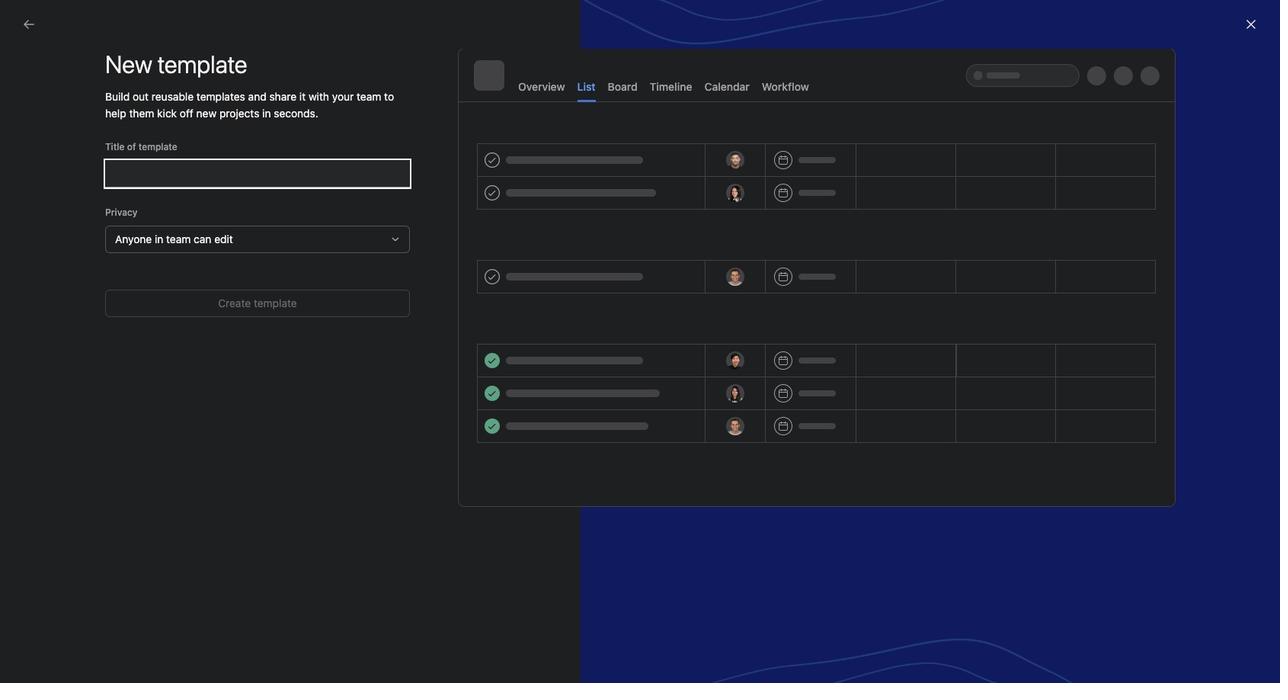Task type: vqa. For each thing, say whether or not it's contained in the screenshot.
the "2023" on the bottom left of the page
no



Task type: describe. For each thing, give the bounding box(es) containing it.
close image
[[1246, 18, 1258, 30]]

global element
[[0, 37, 183, 129]]

projects element
[[0, 242, 183, 468]]

5 list item from the top
[[376, 682, 832, 683]]

2 list item from the top
[[376, 371, 832, 418]]

4 list item from the top
[[376, 464, 832, 511]]

go back image
[[23, 18, 35, 30]]



Task type: locate. For each thing, give the bounding box(es) containing it.
3 list item from the top
[[376, 418, 832, 464]]

list box
[[461, 6, 827, 30]]

this is a preview of your project template image
[[459, 49, 1176, 506]]

1 list item from the top
[[376, 325, 832, 371]]

None text field
[[105, 160, 410, 188]]

list item
[[376, 325, 832, 371], [376, 371, 832, 418], [376, 418, 832, 464], [376, 464, 832, 511], [376, 682, 832, 683]]

hide sidebar image
[[20, 12, 32, 24]]



